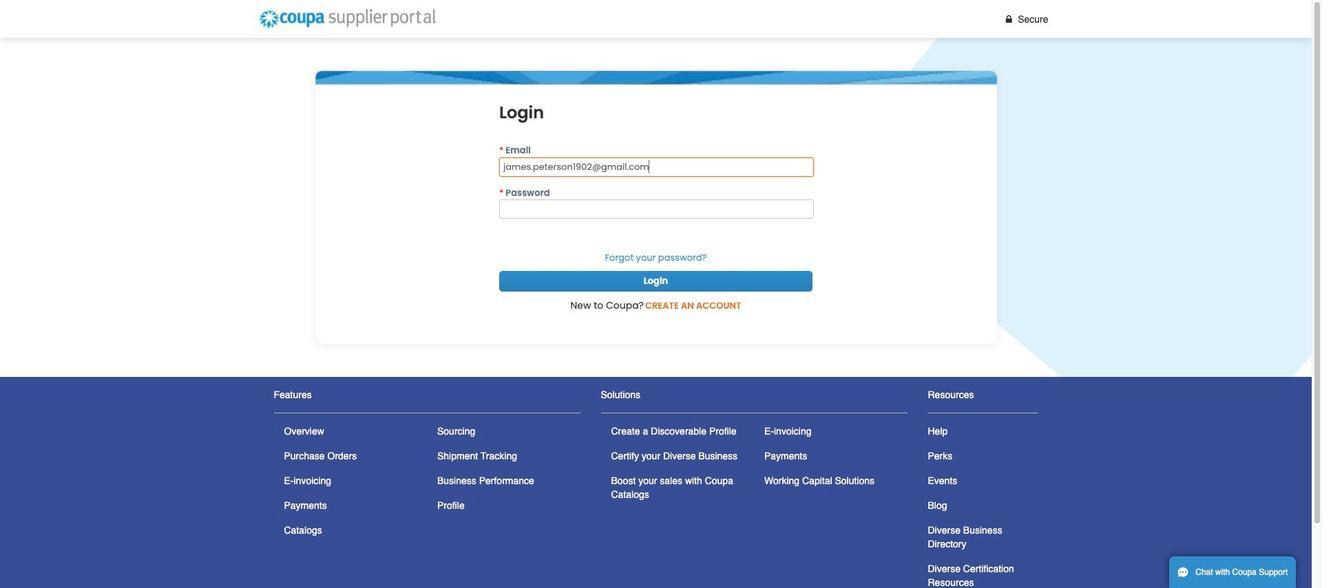 Task type: locate. For each thing, give the bounding box(es) containing it.
fw image
[[1003, 14, 1016, 24]]

coupa supplier portal image
[[252, 4, 442, 34]]

None text field
[[499, 157, 814, 177]]

None password field
[[499, 200, 814, 219]]



Task type: vqa. For each thing, say whether or not it's contained in the screenshot.
Coupa Supplier Portal image
yes



